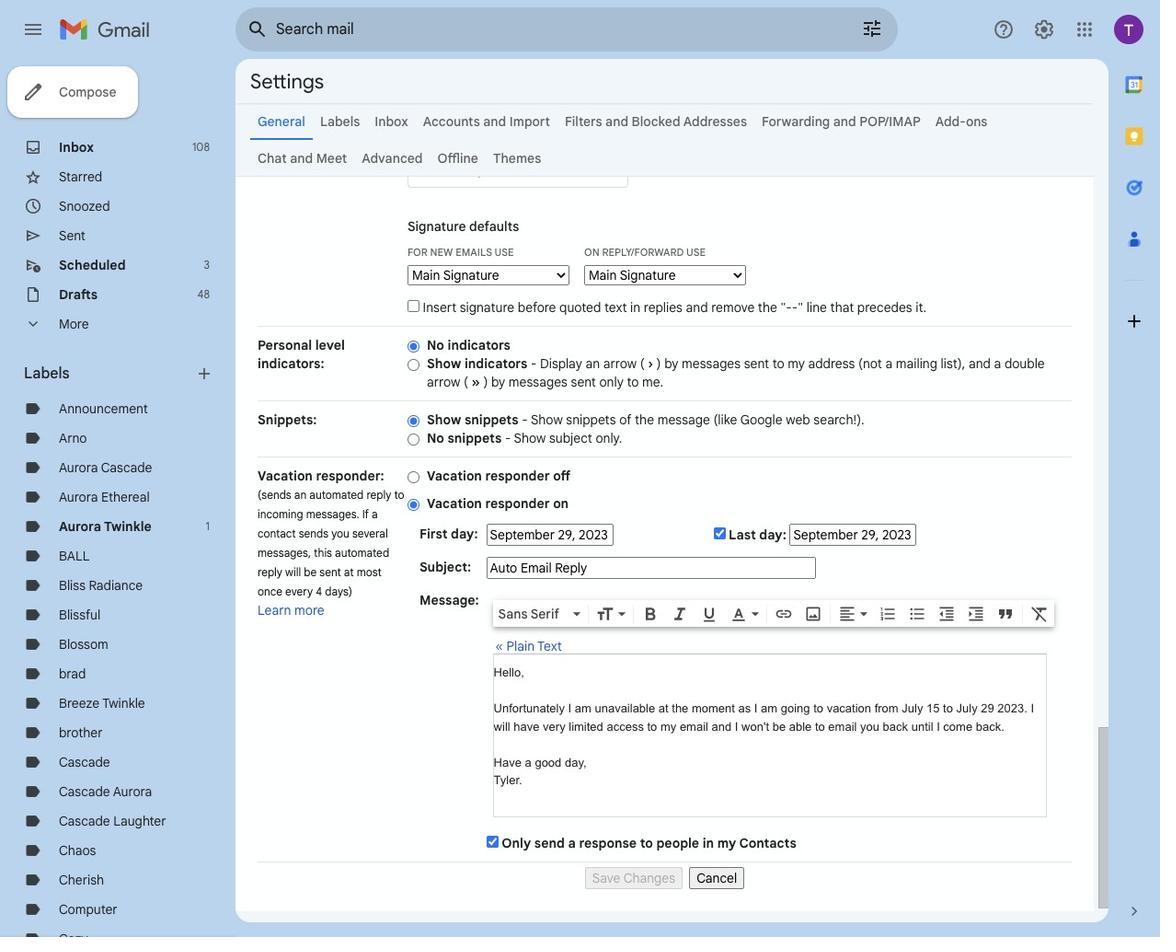 Task type: locate. For each thing, give the bounding box(es) containing it.
- up no snippets - show subject only.
[[522, 411, 528, 428]]

be up the '4' at the left of the page
[[304, 565, 317, 579]]

accounts and import link
[[423, 113, 550, 130]]

unfortunately
[[494, 701, 565, 715]]

themes
[[493, 150, 541, 167]]

brother
[[59, 724, 103, 741]]

0 horizontal spatial am
[[575, 701, 592, 715]]

) right »
[[484, 374, 488, 390]]

1 vertical spatial (
[[464, 374, 468, 390]]

1 horizontal spatial be
[[773, 719, 786, 733]]

inbox for bottommost the inbox link
[[59, 139, 94, 156]]

the left "-
[[758, 299, 778, 316]]

1 horizontal spatial the
[[672, 701, 689, 715]]

indent less ‪(⌘[)‬ image
[[938, 605, 956, 623]]

be left able
[[773, 719, 786, 733]]

serif
[[531, 605, 560, 622]]

1 vertical spatial inbox
[[59, 139, 94, 156]]

1 vertical spatial the
[[635, 411, 654, 428]]

0 vertical spatial by
[[665, 355, 679, 372]]

2 horizontal spatial the
[[758, 299, 778, 316]]

aurora twinkle link
[[59, 518, 152, 535]]

advanced search options image
[[854, 10, 891, 47]]

0 horizontal spatial by
[[491, 374, 506, 390]]

1 vertical spatial you
[[861, 719, 880, 733]]

2 no from the top
[[427, 430, 445, 446]]

sent inside ) by messages sent to my address (not a mailing list), and a double arrow (
[[744, 355, 770, 372]]

link ‪(⌘k)‬ image
[[775, 605, 793, 623]]

cascade aurora link
[[59, 783, 152, 800]]

- for display an arrow (
[[531, 355, 537, 372]]

reply up once at the bottom of page
[[258, 565, 283, 579]]

the inside unfortunately i am unavailable at the moment as i am going to vacation from july 15 to july 29 2023. i will have very limited access to my email and i won't be able to email you back until i come back.
[[672, 701, 689, 715]]

will inside unfortunately i am unavailable at the moment as i am going to vacation from july 15 to july 29 2023. i will have very limited access to my email and i won't be able to email you back until i come back.
[[494, 719, 511, 733]]

0 horizontal spatial use
[[495, 246, 514, 259]]

labels for "labels" link
[[320, 113, 360, 130]]

by right ›
[[665, 355, 679, 372]]

0 vertical spatial inbox
[[375, 113, 408, 130]]

Show snippets radio
[[408, 414, 420, 428]]

by
[[665, 355, 679, 372], [491, 374, 506, 390]]

2 horizontal spatial sent
[[744, 355, 770, 372]]

1 horizontal spatial will
[[494, 719, 511, 733]]

1 vertical spatial my
[[661, 719, 677, 733]]

1 horizontal spatial )
[[657, 355, 661, 372]]

aurora down "arno"
[[59, 459, 98, 476]]

i right as
[[755, 701, 758, 715]]

my left address
[[788, 355, 805, 372]]

by right »
[[491, 374, 506, 390]]

messages,
[[258, 546, 311, 560]]

off
[[553, 468, 571, 484]]

automated up 'most'
[[335, 546, 389, 560]]

0 horizontal spatial email
[[680, 719, 709, 733]]

0 horizontal spatial an
[[294, 488, 307, 502]]

1 vertical spatial an
[[294, 488, 307, 502]]

i right the 2023.
[[1031, 701, 1035, 715]]

2 vertical spatial sent
[[320, 565, 341, 579]]

no for no indicators
[[427, 337, 445, 353]]

and
[[484, 113, 507, 130], [606, 113, 629, 130], [834, 113, 857, 130], [290, 150, 313, 167], [686, 299, 708, 316], [969, 355, 991, 372], [712, 719, 732, 733]]

0 vertical spatial my
[[788, 355, 805, 372]]

an up only
[[586, 355, 600, 372]]

0 vertical spatial in
[[631, 299, 641, 316]]

1 vertical spatial labels
[[24, 364, 70, 383]]

use right reply/forward
[[687, 246, 706, 259]]

themes link
[[493, 150, 541, 167]]

settings image
[[1034, 18, 1056, 40]]

reply up if
[[367, 488, 392, 502]]

0 vertical spatial no
[[427, 337, 445, 353]]

1 horizontal spatial my
[[718, 835, 737, 851]]

ethereal
[[101, 489, 150, 505]]

announcement
[[59, 400, 148, 417]]

cascade for cascade aurora
[[59, 783, 110, 800]]

1 vertical spatial )
[[484, 374, 488, 390]]

formatting options toolbar
[[493, 600, 1054, 627]]

1 horizontal spatial labels
[[320, 113, 360, 130]]

0 horizontal spatial be
[[304, 565, 317, 579]]

0 vertical spatial you
[[331, 526, 350, 540]]

inbox up advanced
[[375, 113, 408, 130]]

twinkle for breeze twinkle
[[102, 695, 145, 712]]

mailing
[[896, 355, 938, 372]]

will left have
[[494, 719, 511, 733]]

0 horizontal spatial my
[[661, 719, 677, 733]]

1 vertical spatial reply
[[258, 565, 283, 579]]

and right replies
[[686, 299, 708, 316]]

1 horizontal spatial (
[[640, 355, 645, 372]]

july up come at the bottom of the page
[[957, 701, 978, 715]]

"
[[798, 299, 804, 316]]

1 horizontal spatial email
[[829, 719, 857, 733]]

indent more ‪(⌘])‬ image
[[967, 605, 985, 623]]

responder:
[[316, 468, 384, 484]]

filters and blocked addresses
[[565, 113, 747, 130]]

will inside the "vacation responder: (sends an automated reply to incoming messages. if a contact sends you several messages, this automated reply will be sent at most once every 4 days) learn more"
[[285, 565, 301, 579]]

0 vertical spatial at
[[344, 565, 354, 579]]

email down vacation
[[829, 719, 857, 733]]

no snippets - show subject only.
[[427, 430, 623, 446]]

inbox link up 'starred' link
[[59, 139, 94, 156]]

4
[[316, 584, 322, 598]]

Search mail text field
[[276, 20, 810, 39]]

you inside unfortunately i am unavailable at the moment as i am going to vacation from july 15 to july 29 2023. i will have very limited access to my email and i won't be able to email you back until i come back.
[[861, 719, 880, 733]]

0 horizontal spatial at
[[344, 565, 354, 579]]

will up every
[[285, 565, 301, 579]]

the left 'moment'
[[672, 701, 689, 715]]

0 horizontal spatial day:
[[451, 526, 478, 542]]

0 horizontal spatial inbox link
[[59, 139, 94, 156]]

messages down display
[[509, 374, 568, 390]]

2 horizontal spatial my
[[788, 355, 805, 372]]

0 vertical spatial )
[[657, 355, 661, 372]]

labels inside 'navigation'
[[24, 364, 70, 383]]

twinkle right "breeze"
[[102, 695, 145, 712]]

insert image image
[[804, 605, 823, 623]]

indicators up »
[[465, 355, 528, 372]]

twinkle down ethereal
[[104, 518, 152, 535]]

an inside the "vacation responder: (sends an automated reply to incoming messages. if a contact sends you several messages, this automated reply will be sent at most once every 4 days) learn more"
[[294, 488, 307, 502]]

if
[[362, 507, 369, 521]]

1 horizontal spatial at
[[659, 701, 669, 715]]

1 horizontal spatial use
[[687, 246, 706, 259]]

vacation up (sends
[[258, 468, 313, 484]]

computer
[[59, 901, 118, 918]]

an right (sends
[[294, 488, 307, 502]]

and left pop/imap
[[834, 113, 857, 130]]

1 horizontal spatial messages
[[682, 355, 741, 372]]

- up vacation responder off
[[505, 430, 511, 446]]

breeze twinkle link
[[59, 695, 145, 712]]

aurora ethereal
[[59, 489, 150, 505]]

blossom
[[59, 636, 108, 653]]

labels up meet
[[320, 113, 360, 130]]

offline link
[[438, 150, 479, 167]]

quoted
[[560, 299, 601, 316]]

0 horizontal spatial arrow
[[427, 374, 461, 390]]

going
[[781, 701, 811, 715]]

1 vertical spatial will
[[494, 719, 511, 733]]

to right able
[[815, 719, 825, 733]]

and right "list),"
[[969, 355, 991, 372]]

and inside ) by messages sent to my address (not a mailing list), and a double arrow (
[[969, 355, 991, 372]]

0 horizontal spatial will
[[285, 565, 301, 579]]

1 vertical spatial arrow
[[427, 374, 461, 390]]

navigation
[[258, 862, 1072, 889]]

arrow left »
[[427, 374, 461, 390]]

be inside the "vacation responder: (sends an automated reply to incoming messages. if a contact sends you several messages, this automated reply will be sent at most once every 4 days) learn more"
[[304, 565, 317, 579]]

None search field
[[236, 7, 898, 52]]

aurora
[[59, 459, 98, 476], [59, 489, 98, 505], [59, 518, 101, 535], [113, 783, 152, 800]]

0 vertical spatial arrow
[[604, 355, 637, 372]]

advanced link
[[362, 150, 423, 167]]

1 vertical spatial no
[[427, 430, 445, 446]]

my up cancel button
[[718, 835, 737, 851]]

no indicators
[[427, 337, 511, 353]]

1 vertical spatial responder
[[486, 495, 550, 512]]

sent up the 'google'
[[744, 355, 770, 372]]

only.
[[596, 430, 623, 446]]

more
[[295, 602, 325, 619]]

labels down more
[[24, 364, 70, 383]]

responder
[[486, 468, 550, 484], [486, 495, 550, 512]]

add-ons
[[936, 113, 988, 130]]

ons
[[966, 113, 988, 130]]

messages up the (like
[[682, 355, 741, 372]]

sent down display an arrow ( ›
[[571, 374, 596, 390]]

numbered list ‪(⌘⇧7)‬ image
[[879, 605, 897, 623]]

main menu image
[[22, 18, 44, 40]]

more
[[59, 316, 89, 332]]

1 no from the top
[[427, 337, 445, 353]]

indicators up show indicators - on the top of the page
[[448, 337, 511, 353]]

aurora up ball link
[[59, 518, 101, 535]]

1 horizontal spatial you
[[861, 719, 880, 733]]

indicators for no
[[448, 337, 511, 353]]

vacation
[[827, 701, 872, 715]]

to right going
[[814, 701, 824, 715]]

chaos
[[59, 842, 96, 859]]

sends
[[299, 526, 329, 540]]

vacation inside the "vacation responder: (sends an automated reply to incoming messages. if a contact sends you several messages, this automated reply will be sent at most once every 4 days) learn more"
[[258, 468, 313, 484]]

that
[[831, 299, 854, 316]]

a left good
[[525, 755, 532, 769]]

replies
[[644, 299, 683, 316]]

responder down vacation responder off
[[486, 495, 550, 512]]

1 vertical spatial inbox link
[[59, 139, 94, 156]]

cascade for cascade laughter
[[59, 813, 110, 829]]

automated up the messages.
[[310, 488, 364, 502]]

0 vertical spatial the
[[758, 299, 778, 316]]

0 horizontal spatial july
[[902, 701, 924, 715]]

at right unavailable
[[659, 701, 669, 715]]

1 vertical spatial twinkle
[[102, 695, 145, 712]]

the right of
[[635, 411, 654, 428]]

0 vertical spatial labels
[[320, 113, 360, 130]]

vacation up first day:
[[427, 495, 482, 512]]

0 horizontal spatial you
[[331, 526, 350, 540]]

bliss
[[59, 577, 86, 594]]

0 vertical spatial reply
[[367, 488, 392, 502]]

at
[[344, 565, 354, 579], [659, 701, 669, 715]]

quote ‪(⌘⇧9)‬ image
[[996, 605, 1015, 623]]

cascade up chaos link
[[59, 813, 110, 829]]

no right no snippets radio
[[427, 430, 445, 446]]

None checkbox
[[408, 300, 420, 312]]

day: for first day:
[[451, 526, 478, 542]]

good
[[535, 755, 562, 769]]

filters and blocked addresses link
[[565, 113, 747, 130]]

breeze twinkle
[[59, 695, 145, 712]]

cascade for cascade link
[[59, 754, 110, 770]]

show
[[427, 355, 461, 372], [427, 411, 461, 428], [531, 411, 563, 428], [514, 430, 546, 446]]

cascade aurora
[[59, 783, 152, 800]]

computer link
[[59, 901, 118, 918]]

Vacation responder text field
[[494, 664, 1046, 807]]

- left display
[[531, 355, 537, 372]]

snippets up no snippets - show subject only.
[[465, 411, 519, 428]]

am
[[575, 701, 592, 715], [761, 701, 778, 715]]

am up won't
[[761, 701, 778, 715]]

0 vertical spatial an
[[586, 355, 600, 372]]

snippets for show snippets of the message (like google web search!).
[[465, 411, 519, 428]]

No snippets radio
[[408, 432, 420, 446]]

First day: text field
[[487, 524, 614, 546]]

1 vertical spatial at
[[659, 701, 669, 715]]

to left address
[[773, 355, 785, 372]]

labels link
[[320, 113, 360, 130]]

( inside ) by messages sent to my address (not a mailing list), and a double arrow (
[[464, 374, 468, 390]]

the
[[758, 299, 778, 316], [635, 411, 654, 428], [672, 701, 689, 715]]

july up until
[[902, 701, 924, 715]]

hello,
[[494, 665, 525, 679]]

0 vertical spatial sent
[[744, 355, 770, 372]]

1 vertical spatial in
[[703, 835, 714, 851]]

sent inside the "vacation responder: (sends an automated reply to incoming messages. if a contact sends you several messages, this automated reply will be sent at most once every 4 days) learn more"
[[320, 565, 341, 579]]

1 horizontal spatial by
[[665, 355, 679, 372]]

0 horizontal spatial inbox
[[59, 139, 94, 156]]

first day:
[[420, 526, 478, 542]]

use down defaults
[[495, 246, 514, 259]]

0 horizontal spatial labels
[[24, 364, 70, 383]]

cascade
[[101, 459, 152, 476], [59, 754, 110, 770], [59, 783, 110, 800], [59, 813, 110, 829]]

1 vertical spatial messages
[[509, 374, 568, 390]]

0 horizontal spatial (
[[464, 374, 468, 390]]

at inside unfortunately i am unavailable at the moment as i am going to vacation from july 15 to july 29 2023. i will have very limited access to my email and i won't be able to email you back until i come back.
[[659, 701, 669, 715]]

aurora up aurora twinkle link
[[59, 489, 98, 505]]

aurora cascade link
[[59, 459, 152, 476]]

»
[[472, 374, 480, 390]]

snoozed
[[59, 198, 110, 214]]

i left won't
[[735, 719, 739, 733]]

0 vertical spatial indicators
[[448, 337, 511, 353]]

a
[[886, 355, 893, 372], [995, 355, 1002, 372], [372, 507, 378, 521], [525, 755, 532, 769], [568, 835, 576, 851]]

0 vertical spatial responder
[[486, 468, 550, 484]]

my right access
[[661, 719, 677, 733]]

day: right last
[[760, 526, 787, 543]]

1 horizontal spatial day:
[[760, 526, 787, 543]]

to left people on the bottom of the page
[[640, 835, 653, 851]]

at left 'most'
[[344, 565, 354, 579]]

1 responder from the top
[[486, 468, 550, 484]]

you
[[331, 526, 350, 540], [861, 719, 880, 733]]

( left »
[[464, 374, 468, 390]]

0 vertical spatial inbox link
[[375, 113, 408, 130]]

day: for last day:
[[760, 526, 787, 543]]

will
[[285, 565, 301, 579], [494, 719, 511, 733]]

no for no snippets - show subject only.
[[427, 430, 445, 446]]

1 use from the left
[[495, 246, 514, 259]]

tab list
[[1109, 59, 1161, 871]]

Vacation responder off radio
[[408, 470, 420, 484]]

day: right first at bottom
[[451, 526, 478, 542]]

very
[[543, 719, 566, 733]]

a inside the "vacation responder: (sends an automated reply to incoming messages. if a contact sends you several messages, this automated reply will be sent at most once every 4 days) learn more"
[[372, 507, 378, 521]]

labels for labels heading at the left top
[[24, 364, 70, 383]]

no right no indicators "option"
[[427, 337, 445, 353]]

( left ›
[[640, 355, 645, 372]]

0 horizontal spatial sent
[[320, 565, 341, 579]]

0 horizontal spatial )
[[484, 374, 488, 390]]

1 vertical spatial sent
[[571, 374, 596, 390]]

2 responder from the top
[[486, 495, 550, 512]]

in right people on the bottom of the page
[[703, 835, 714, 851]]

arrow
[[604, 355, 637, 372], [427, 374, 461, 390]]

personal level indicators:
[[258, 337, 345, 372]]

cascade down brother link
[[59, 754, 110, 770]]

search mail image
[[241, 13, 274, 46]]

and down 'moment'
[[712, 719, 732, 733]]

) by messages sent to my address (not a mailing list), and a double arrow (
[[427, 355, 1045, 390]]

2 vertical spatial the
[[672, 701, 689, 715]]

responder up vacation responder on
[[486, 468, 550, 484]]

meet
[[316, 150, 347, 167]]

1 email from the left
[[680, 719, 709, 733]]

a right if
[[372, 507, 378, 521]]

learn
[[258, 602, 291, 619]]

3
[[204, 258, 210, 272]]

incoming
[[258, 507, 303, 521]]

sent
[[744, 355, 770, 372], [571, 374, 596, 390], [320, 565, 341, 579]]

1 vertical spatial be
[[773, 719, 786, 733]]

vacation
[[258, 468, 313, 484], [427, 468, 482, 484], [427, 495, 482, 512]]

sans
[[499, 605, 528, 622]]

0 vertical spatial twinkle
[[104, 518, 152, 535]]

snippets up vacation responder off
[[448, 430, 502, 446]]

won't
[[742, 719, 770, 733]]

1 vertical spatial indicators
[[465, 355, 528, 372]]

ball
[[59, 548, 90, 564]]

only send a response to people in my contacts
[[502, 835, 797, 851]]

- for show subject only.
[[505, 430, 511, 446]]

inbox inside 'labels' 'navigation'
[[59, 139, 94, 156]]

aurora for aurora twinkle
[[59, 518, 101, 535]]

inbox link up advanced
[[375, 113, 408, 130]]

am up limited
[[575, 701, 592, 715]]

0 vertical spatial be
[[304, 565, 317, 579]]

cascade down cascade link
[[59, 783, 110, 800]]

1 horizontal spatial july
[[957, 701, 978, 715]]

) right ›
[[657, 355, 661, 372]]

1 horizontal spatial am
[[761, 701, 778, 715]]

messages.
[[306, 507, 360, 521]]

(
[[640, 355, 645, 372], [464, 374, 468, 390]]

0 vertical spatial messages
[[682, 355, 741, 372]]

0 vertical spatial will
[[285, 565, 301, 579]]

sent down this
[[320, 565, 341, 579]]

Show indicators radio
[[408, 358, 420, 372]]

to left 'me.'
[[627, 374, 639, 390]]

once
[[258, 584, 283, 598]]

in right 'text'
[[631, 299, 641, 316]]

sans serif option
[[495, 605, 569, 623]]

you down from
[[861, 719, 880, 733]]

›
[[648, 355, 654, 372]]

vacation right vacation responder off option
[[427, 468, 482, 484]]

email down 'moment'
[[680, 719, 709, 733]]

day:
[[451, 526, 478, 542], [760, 526, 787, 543]]

1 horizontal spatial inbox
[[375, 113, 408, 130]]

announcement link
[[59, 400, 148, 417]]

remove
[[712, 299, 755, 316]]

to left the vacation responder on option
[[394, 488, 405, 502]]

Vacation responder on radio
[[408, 498, 420, 512]]



Task type: describe. For each thing, give the bounding box(es) containing it.
Only send a response to people in my Contacts checkbox
[[487, 836, 499, 848]]

1 horizontal spatial an
[[586, 355, 600, 372]]

support image
[[993, 18, 1015, 40]]

48
[[197, 287, 210, 301]]

snippets up only.
[[566, 411, 616, 428]]

snippets:
[[258, 411, 317, 428]]

web
[[786, 411, 811, 428]]

by inside ) by messages sent to my address (not a mailing list), and a double arrow (
[[665, 355, 679, 372]]

show right show snippets radio
[[427, 411, 461, 428]]

navigation containing save changes
[[258, 862, 1072, 889]]

tyler.
[[494, 773, 523, 787]]

15
[[927, 701, 940, 715]]

a left double
[[995, 355, 1002, 372]]

a right (not
[[886, 355, 893, 372]]

save
[[593, 870, 621, 886]]

emails
[[456, 246, 492, 259]]

2 july from the left
[[957, 701, 978, 715]]

1 horizontal spatial in
[[703, 835, 714, 851]]

underline ‪(⌘u)‬ image
[[700, 605, 719, 624]]

accounts and import
[[423, 113, 550, 130]]

my inside unfortunately i am unavailable at the moment as i am going to vacation from july 15 to july 29 2023. i will have very limited access to my email and i won't be able to email you back until i come back.
[[661, 719, 677, 733]]

forwarding
[[762, 113, 830, 130]]

2 email from the left
[[829, 719, 857, 733]]

save changes
[[593, 870, 676, 886]]

my inside ) by messages sent to my address (not a mailing list), and a double arrow (
[[788, 355, 805, 372]]

show right show indicators radio
[[427, 355, 461, 372]]

bulleted list ‪(⌘⇧8)‬ image
[[908, 605, 927, 623]]

No indicators radio
[[408, 339, 420, 353]]

to inside the "vacation responder: (sends an automated reply to incoming messages. if a contact sends you several messages, this automated reply will be sent at most once every 4 days) learn more"
[[394, 488, 405, 502]]

starred link
[[59, 168, 102, 185]]

snippets for show subject only.
[[448, 430, 502, 446]]

be inside unfortunately i am unavailable at the moment as i am going to vacation from july 15 to july 29 2023. i will have very limited access to my email and i won't be able to email you back until i come back.
[[773, 719, 786, 733]]

messages inside ) by messages sent to my address (not a mailing list), and a double arrow (
[[682, 355, 741, 372]]

0 horizontal spatial messages
[[509, 374, 568, 390]]

show left the subject
[[514, 430, 546, 446]]

only
[[502, 835, 531, 851]]

gmail image
[[59, 11, 159, 48]]

- for show snippets of the message (like google web search!).
[[522, 411, 528, 428]]

moment
[[692, 701, 735, 715]]

0 vertical spatial automated
[[310, 488, 364, 502]]

on
[[584, 246, 600, 259]]

arrow inside ) by messages sent to my address (not a mailing list), and a double arrow (
[[427, 374, 461, 390]]

show snippets - show snippets of the message (like google web search!).
[[427, 411, 865, 428]]

responder for on
[[486, 495, 550, 512]]

you inside the "vacation responder: (sends an automated reply to incoming messages. if a contact sends you several messages, this automated reply will be sent at most once every 4 days) learn more"
[[331, 526, 350, 540]]

2 use from the left
[[687, 246, 706, 259]]

general link
[[258, 113, 305, 130]]

cascade up ethereal
[[101, 459, 152, 476]]

1 horizontal spatial sent
[[571, 374, 596, 390]]

1 horizontal spatial arrow
[[604, 355, 637, 372]]

have
[[514, 719, 540, 733]]

until
[[912, 719, 934, 733]]

it.
[[916, 299, 927, 316]]

i up limited
[[568, 701, 572, 715]]

settings
[[250, 69, 324, 93]]

(not
[[859, 355, 883, 372]]

a right send
[[568, 835, 576, 851]]

have
[[494, 755, 522, 769]]

sent link
[[59, 227, 86, 244]]

Last day: checkbox
[[714, 527, 726, 539]]

2 am from the left
[[761, 701, 778, 715]]

personal
[[258, 337, 312, 353]]

to inside ) by messages sent to my address (not a mailing list), and a double arrow (
[[773, 355, 785, 372]]

indicators for show
[[465, 355, 528, 372]]

and right chat
[[290, 150, 313, 167]]

response
[[579, 835, 637, 851]]

and inside unfortunately i am unavailable at the moment as i am going to vacation from july 15 to july 29 2023. i will have very limited access to my email and i won't be able to email you back until i come back.
[[712, 719, 732, 733]]

aurora for aurora cascade
[[59, 459, 98, 476]]

1 am from the left
[[575, 701, 592, 715]]

starred
[[59, 168, 102, 185]]

message:
[[420, 592, 479, 608]]

vacation for vacation responder: (sends an automated reply to incoming messages. if a contact sends you several messages, this automated reply will be sent at most once every 4 days) learn more
[[258, 468, 313, 484]]

day,
[[565, 755, 587, 769]]

several
[[352, 526, 388, 540]]

and left import
[[484, 113, 507, 130]]

Last day: text field
[[790, 524, 917, 546]]

bliss radiance link
[[59, 577, 143, 594]]

aurora for aurora ethereal
[[59, 489, 98, 505]]

cascade laughter link
[[59, 813, 166, 829]]

new
[[430, 246, 453, 259]]

sans serif
[[499, 605, 560, 622]]

brad
[[59, 665, 86, 682]]

message
[[658, 411, 710, 428]]

(like
[[714, 411, 738, 428]]

to right access
[[648, 719, 658, 733]]

come
[[944, 719, 973, 733]]

2023.
[[998, 701, 1028, 715]]

unfortunately i am unavailable at the moment as i am going to vacation from july 15 to july 29 2023. i will have very limited access to my email and i won't be able to email you back until i come back.
[[494, 701, 1035, 733]]

back
[[883, 719, 909, 733]]

1 july from the left
[[902, 701, 924, 715]]

add-
[[936, 113, 966, 130]]

blossom link
[[59, 636, 108, 653]]

show up no snippets - show subject only.
[[531, 411, 563, 428]]

forwarding and pop/imap link
[[762, 113, 921, 130]]

1
[[206, 519, 210, 533]]

google
[[741, 411, 783, 428]]

1 vertical spatial by
[[491, 374, 506, 390]]

twinkle for aurora twinkle
[[104, 518, 152, 535]]

offline
[[438, 150, 479, 167]]

snoozed link
[[59, 198, 110, 214]]

108
[[192, 140, 210, 154]]

labels heading
[[24, 364, 195, 383]]

) inside ) by messages sent to my address (not a mailing list), and a double arrow (
[[657, 355, 661, 372]]

labels navigation
[[0, 59, 236, 937]]

2 vertical spatial my
[[718, 835, 737, 851]]

vacation for vacation responder on
[[427, 495, 482, 512]]

chat and meet link
[[258, 150, 347, 167]]

arno
[[59, 430, 87, 446]]

0 horizontal spatial reply
[[258, 565, 283, 579]]

cherish link
[[59, 872, 104, 888]]

at inside the "vacation responder: (sends an automated reply to incoming messages. if a contact sends you several messages, this automated reply will be sent at most once every 4 days) learn more"
[[344, 565, 354, 579]]

every
[[285, 584, 313, 598]]

more button
[[0, 309, 221, 339]]

cancel
[[697, 870, 737, 886]]

last
[[729, 526, 756, 543]]

« plain text
[[496, 638, 562, 654]]

inbox for right the inbox link
[[375, 113, 408, 130]]

bliss radiance
[[59, 577, 143, 594]]

1 horizontal spatial reply
[[367, 488, 392, 502]]

and right filters
[[606, 113, 629, 130]]

last day:
[[729, 526, 787, 543]]

on reply/forward use
[[584, 246, 706, 259]]

chat
[[258, 150, 287, 167]]

chat and meet
[[258, 150, 347, 167]]

i right until
[[937, 719, 940, 733]]

signature
[[408, 218, 466, 235]]

1 vertical spatial automated
[[335, 546, 389, 560]]

first
[[420, 526, 448, 542]]

aurora up laughter
[[113, 783, 152, 800]]

0 vertical spatial (
[[640, 355, 645, 372]]

have a good day, tyler.
[[494, 755, 587, 787]]

on
[[553, 495, 569, 512]]

Subject text field
[[487, 557, 816, 579]]

only
[[600, 374, 624, 390]]

vacation for vacation responder off
[[427, 468, 482, 484]]

1 horizontal spatial inbox link
[[375, 113, 408, 130]]

aurora cascade
[[59, 459, 152, 476]]

cascade laughter
[[59, 813, 166, 829]]

29
[[981, 701, 995, 715]]

this
[[314, 546, 332, 560]]

bold ‪(⌘b)‬ image
[[641, 605, 660, 623]]

- left the 'line'
[[792, 299, 798, 316]]

contacts
[[740, 835, 797, 851]]

back.
[[976, 719, 1005, 733]]

laughter
[[113, 813, 166, 829]]

to right 15
[[944, 701, 954, 715]]

0 horizontal spatial the
[[635, 411, 654, 428]]

italic ‪(⌘i)‬ image
[[671, 605, 689, 623]]

responder for off
[[486, 468, 550, 484]]

0 horizontal spatial in
[[631, 299, 641, 316]]

insert signature before quoted text in replies and remove the "--" line that precedes it.
[[420, 299, 927, 316]]

remove formatting ‪(⌘\)‬ image
[[1031, 605, 1049, 623]]

as
[[739, 701, 751, 715]]

scheduled
[[59, 257, 126, 273]]

a inside have a good day, tyler.
[[525, 755, 532, 769]]



Task type: vqa. For each thing, say whether or not it's contained in the screenshot.
The "Accusations"
no



